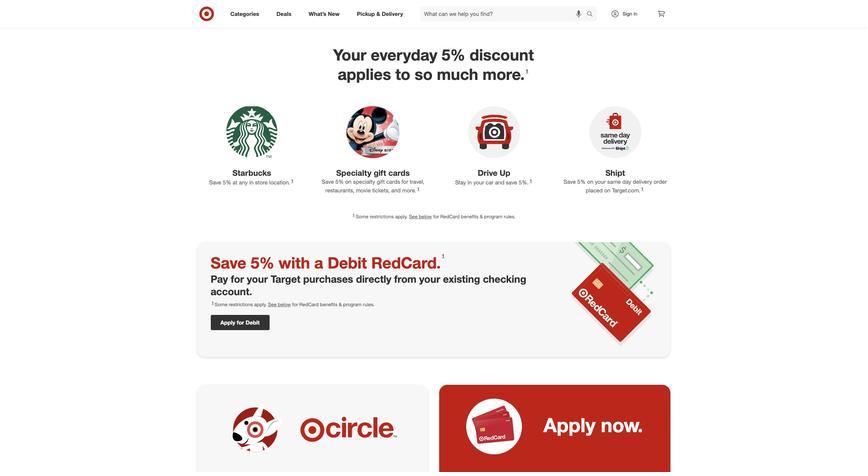 Task type: vqa. For each thing, say whether or not it's contained in the screenshot.
Huggies
no



Task type: describe. For each thing, give the bounding box(es) containing it.
1 link for starbucks
[[290, 178, 294, 186]]

gift inside save 5% on specialty gift cards for travel, restaurants, movie tickets, and more.
[[377, 178, 385, 185]]

discount
[[470, 45, 534, 64]]

save for specialty
[[322, 178, 334, 185]]

cards inside save 5% on specialty gift cards for travel, restaurants, movie tickets, and more.
[[386, 178, 400, 185]]

delivery
[[633, 178, 652, 185]]

what's new link
[[303, 6, 348, 21]]

with
[[279, 253, 310, 272]]

2 vertical spatial redcard
[[299, 301, 319, 307]]

1 vertical spatial below
[[419, 213, 432, 219]]

more. inside save 5% on specialty gift cards for travel, restaurants, movie tickets, and more.
[[402, 187, 416, 194]]

pickup & delivery
[[357, 10, 403, 17]]

save 5% on your same day delivery order placed on target.com.
[[564, 178, 667, 194]]

1 down restaurants,
[[353, 213, 355, 217]]

apply for apply for debit
[[220, 319, 235, 326]]

0 vertical spatial see
[[409, 16, 418, 22]]

2 vertical spatial restrictions
[[229, 301, 253, 307]]

0 vertical spatial program
[[484, 16, 502, 22]]

order
[[654, 178, 667, 185]]

5% inside "your everyday 5% discount applies to so much more. 1"
[[442, 45, 465, 64]]

2 vertical spatial rules.
[[363, 301, 374, 307]]

your everyday 5% discount applies to so much more. 1
[[333, 45, 534, 84]]

purchases
[[303, 273, 353, 285]]

some restrictions apply. see below for redcard benefits & program rules.
[[356, 16, 515, 22]]

5% for redcard.
[[251, 253, 274, 272]]

sign
[[623, 11, 632, 17]]

debit inside 'link'
[[246, 319, 260, 326]]

2 vertical spatial see
[[268, 301, 277, 307]]

tickets,
[[372, 187, 390, 194]]

at
[[233, 179, 237, 186]]

from
[[394, 273, 416, 285]]

2 vertical spatial some
[[215, 301, 227, 307]]

redcard debit graphic image
[[572, 242, 654, 346]]

much
[[437, 65, 478, 84]]

sign in
[[623, 11, 637, 17]]

specialty gift cards
[[336, 168, 410, 178]]

a
[[314, 253, 323, 272]]

1 link down discount
[[525, 68, 529, 76]]

1 vertical spatial 1 some restrictions apply. see below for redcard benefits & program rules.
[[212, 301, 374, 307]]

gift cards icon image
[[347, 106, 399, 158]]

5%.
[[519, 179, 529, 186]]

5% for cards
[[335, 178, 344, 185]]

save inside starbucks save 5% at any in store location. 1
[[209, 179, 221, 186]]

0 vertical spatial some
[[356, 16, 368, 22]]

checking
[[483, 273, 526, 285]]

5% for day
[[577, 178, 586, 185]]

deals
[[276, 10, 291, 17]]

your left target
[[247, 273, 268, 285]]

0 vertical spatial 1 some restrictions apply. see below for redcard benefits & program rules.
[[353, 213, 515, 219]]

location.
[[269, 179, 290, 186]]

apply for debit
[[220, 319, 260, 326]]

on for specialty gift cards
[[345, 178, 352, 185]]

pickup & delivery link
[[351, 6, 412, 21]]

sign in link
[[605, 6, 648, 21]]

for inside save 5% on specialty gift cards for travel, restaurants, movie tickets, and more.
[[402, 178, 408, 185]]

save 5% on specialty gift cards for travel, restaurants, movie tickets, and more.
[[322, 178, 424, 194]]

1 vertical spatial apply.
[[395, 213, 408, 219]]

apply for apply now.
[[544, 413, 596, 437]]

existing
[[443, 273, 480, 285]]

1 vertical spatial some
[[356, 213, 368, 219]]

0 vertical spatial restrictions
[[370, 16, 394, 22]]

categories
[[230, 10, 259, 17]]

shipt
[[605, 168, 625, 178]]

1 vertical spatial see
[[409, 213, 418, 219]]

on for shipt
[[587, 178, 593, 185]]

redcards image
[[472, 402, 517, 447]]

1 vertical spatial redcard
[[440, 213, 460, 219]]



Task type: locate. For each thing, give the bounding box(es) containing it.
some
[[356, 16, 368, 22], [356, 213, 368, 219], [215, 301, 227, 307]]

placed
[[586, 187, 603, 194]]

cards
[[388, 168, 410, 178], [386, 178, 400, 185]]

save for a
[[211, 253, 246, 272]]

more.
[[483, 65, 525, 84], [402, 187, 416, 194]]

0 horizontal spatial and
[[391, 187, 401, 194]]

5% inside save 5% with a debit redcard. 1
[[251, 253, 274, 272]]

more. down travel,
[[402, 187, 416, 194]]

0 vertical spatial benefits
[[461, 16, 478, 22]]

0 vertical spatial debit
[[328, 253, 367, 272]]

0 vertical spatial and
[[495, 179, 504, 186]]

1 link for shipt
[[640, 186, 645, 194]]

apply inside apply for debit 'link'
[[220, 319, 235, 326]]

1 link right store
[[290, 178, 294, 186]]

and
[[495, 179, 504, 186], [391, 187, 401, 194]]

same
[[607, 178, 621, 185]]

day
[[622, 178, 631, 185]]

1 vertical spatial debit
[[246, 319, 260, 326]]

pay for your target purchases directly from your existing checking account.
[[211, 273, 526, 298]]

2 vertical spatial program
[[343, 301, 362, 307]]

1 inside starbucks save 5% at any in store location. 1
[[291, 178, 293, 183]]

your inside drive up stay in your car and save 5%. 1
[[473, 179, 484, 186]]

some down account.
[[215, 301, 227, 307]]

on up placed
[[587, 178, 593, 185]]

2 horizontal spatial in
[[634, 11, 637, 17]]

1 vertical spatial restrictions
[[370, 213, 394, 219]]

program
[[484, 16, 502, 22], [484, 213, 502, 219], [343, 301, 362, 307]]

5% inside save 5% on specialty gift cards for travel, restaurants, movie tickets, and more.
[[335, 178, 344, 185]]

to
[[395, 65, 410, 84]]

rules.
[[504, 16, 515, 22], [504, 213, 515, 219], [363, 301, 374, 307]]

1 down account.
[[212, 301, 214, 305]]

0 horizontal spatial debit
[[246, 319, 260, 326]]

gift up save 5% on specialty gift cards for travel, restaurants, movie tickets, and more.
[[374, 168, 386, 178]]

save inside save 5% on specialty gift cards for travel, restaurants, movie tickets, and more.
[[322, 178, 334, 185]]

1 horizontal spatial in
[[468, 179, 472, 186]]

categories link
[[224, 6, 268, 21]]

drive up logo image
[[468, 106, 520, 158]]

restrictions
[[370, 16, 394, 22], [370, 213, 394, 219], [229, 301, 253, 307]]

in inside starbucks save 5% at any in store location. 1
[[249, 179, 254, 186]]

debit inside save 5% with a debit redcard. 1
[[328, 253, 367, 272]]

1 link for specialty gift cards
[[416, 186, 421, 194]]

0 vertical spatial cards
[[388, 168, 410, 178]]

save inside save 5% on your same day delivery order placed on target.com.
[[564, 178, 576, 185]]

1 some restrictions apply. see below for redcard benefits & program rules.
[[353, 213, 515, 219], [212, 301, 374, 307]]

search
[[583, 11, 600, 18]]

1 inside "your everyday 5% discount applies to so much more. 1"
[[526, 68, 528, 74]]

1 link down delivery
[[640, 186, 645, 194]]

travel,
[[410, 178, 424, 185]]

1 vertical spatial more.
[[402, 187, 416, 194]]

0 vertical spatial redcard
[[440, 16, 460, 22]]

save 5% with a debit redcard. 1
[[211, 253, 444, 272]]

in
[[634, 11, 637, 17], [249, 179, 254, 186], [468, 179, 472, 186]]

circle logo image
[[300, 399, 397, 461]]

up
[[500, 168, 510, 178]]

1 right location.
[[291, 178, 293, 183]]

2 vertical spatial below
[[278, 301, 291, 307]]

on down same
[[604, 187, 611, 194]]

drive up stay in your car and save 5%. 1
[[455, 168, 532, 186]]

1 vertical spatial and
[[391, 187, 401, 194]]

save inside save 5% with a debit redcard. 1
[[211, 253, 246, 272]]

debit
[[328, 253, 367, 272], [246, 319, 260, 326]]

0 vertical spatial rules.
[[504, 16, 515, 22]]

and right tickets, at the top of the page
[[391, 187, 401, 194]]

1 vertical spatial gift
[[377, 178, 385, 185]]

1 vertical spatial apply
[[544, 413, 596, 437]]

in right sign
[[634, 11, 637, 17]]

store
[[255, 179, 268, 186]]

directly
[[356, 273, 391, 285]]

on down specialty
[[345, 178, 352, 185]]

on
[[345, 178, 352, 185], [587, 178, 593, 185], [604, 187, 611, 194]]

starbucks logo image
[[226, 106, 277, 158]]

some right new
[[356, 16, 368, 22]]

what's
[[309, 10, 326, 17]]

0 horizontal spatial in
[[249, 179, 254, 186]]

& inside pickup & delivery link
[[376, 10, 380, 17]]

target.com.
[[612, 187, 640, 194]]

your
[[595, 178, 606, 185], [473, 179, 484, 186], [247, 273, 268, 285], [419, 273, 440, 285]]

more. down discount
[[483, 65, 525, 84]]

5%
[[442, 45, 465, 64], [335, 178, 344, 185], [577, 178, 586, 185], [223, 179, 231, 186], [251, 253, 274, 272]]

1 vertical spatial program
[[484, 213, 502, 219]]

5% inside save 5% on your same day delivery order placed on target.com.
[[577, 178, 586, 185]]

1 horizontal spatial on
[[587, 178, 593, 185]]

in inside drive up stay in your car and save 5%. 1
[[468, 179, 472, 186]]

0 vertical spatial apply
[[220, 319, 235, 326]]

1 right the 5%. at the top
[[530, 178, 532, 183]]

2 vertical spatial apply.
[[254, 301, 267, 307]]

benefits
[[461, 16, 478, 22], [461, 213, 478, 219], [320, 301, 337, 307]]

car
[[486, 179, 494, 186]]

1 horizontal spatial debit
[[328, 253, 367, 272]]

starbucks save 5% at any in store location. 1
[[209, 168, 293, 186]]

0 vertical spatial gift
[[374, 168, 386, 178]]

1 link for drive up
[[529, 178, 533, 186]]

your right from
[[419, 273, 440, 285]]

drive
[[478, 168, 497, 178]]

1 vertical spatial benefits
[[461, 213, 478, 219]]

account.
[[211, 285, 252, 298]]

and inside save 5% on specialty gift cards for travel, restaurants, movie tickets, and more.
[[391, 187, 401, 194]]

on inside save 5% on specialty gift cards for travel, restaurants, movie tickets, and more.
[[345, 178, 352, 185]]

specialty
[[336, 168, 372, 178]]

save
[[322, 178, 334, 185], [564, 178, 576, 185], [209, 179, 221, 186], [211, 253, 246, 272]]

and right car
[[495, 179, 504, 186]]

1
[[526, 68, 528, 74], [291, 178, 293, 183], [530, 178, 532, 183], [417, 186, 420, 191], [641, 186, 644, 191], [353, 213, 355, 217], [442, 253, 444, 259], [212, 301, 214, 305]]

0 vertical spatial below
[[419, 16, 432, 22]]

apply
[[220, 319, 235, 326], [544, 413, 596, 437]]

shipt logo image
[[589, 106, 641, 158]]

gift
[[374, 168, 386, 178], [377, 178, 385, 185]]

1 link right save
[[529, 178, 533, 186]]

your up placed
[[595, 178, 606, 185]]

any
[[239, 179, 248, 186]]

gift up tickets, at the top of the page
[[377, 178, 385, 185]]

specialty
[[353, 178, 375, 185]]

movie
[[356, 187, 371, 194]]

for
[[433, 16, 439, 22], [402, 178, 408, 185], [433, 213, 439, 219], [231, 273, 244, 285], [292, 301, 298, 307], [237, 319, 244, 326]]

deals link
[[271, 6, 300, 21]]

1 up existing
[[442, 253, 444, 259]]

1 vertical spatial rules.
[[504, 213, 515, 219]]

starbucks
[[232, 168, 271, 178]]

save for your
[[564, 178, 576, 185]]

more. inside "your everyday 5% discount applies to so much more. 1"
[[483, 65, 525, 84]]

&
[[376, 10, 380, 17], [480, 16, 483, 22], [480, 213, 483, 219], [339, 301, 342, 307]]

1 link
[[525, 68, 529, 76], [290, 178, 294, 186], [529, 178, 533, 186], [416, 186, 421, 194], [640, 186, 645, 194], [441, 253, 445, 261]]

1 horizontal spatial apply
[[544, 413, 596, 437]]

5% inside starbucks save 5% at any in store location. 1
[[223, 179, 231, 186]]

1 inside save 5% with a debit redcard. 1
[[442, 253, 444, 259]]

5% up much in the right top of the page
[[442, 45, 465, 64]]

5% left same
[[577, 178, 586, 185]]

redcard.
[[371, 253, 441, 272]]

1 horizontal spatial more.
[[483, 65, 525, 84]]

now.
[[601, 413, 643, 437]]

0 horizontal spatial more.
[[402, 187, 416, 194]]

in right stay
[[468, 179, 472, 186]]

applies
[[338, 65, 391, 84]]

redcard
[[440, 16, 460, 22], [440, 213, 460, 219], [299, 301, 319, 307]]

your left car
[[473, 179, 484, 186]]

search button
[[583, 6, 600, 23]]

what's new
[[309, 10, 340, 17]]

5% left at
[[223, 179, 231, 186]]

everyday
[[371, 45, 437, 64]]

your
[[333, 45, 366, 64]]

new
[[328, 10, 340, 17]]

see
[[409, 16, 418, 22], [409, 213, 418, 219], [268, 301, 277, 307]]

and inside drive up stay in your car and save 5%. 1
[[495, 179, 504, 186]]

2 vertical spatial benefits
[[320, 301, 337, 307]]

What can we help you find? suggestions appear below search field
[[420, 6, 588, 21]]

your inside save 5% on your same day delivery order placed on target.com.
[[595, 178, 606, 185]]

1 link up existing
[[441, 253, 445, 261]]

0 horizontal spatial on
[[345, 178, 352, 185]]

1 inside drive up stay in your car and save 5%. 1
[[530, 178, 532, 183]]

1 horizontal spatial and
[[495, 179, 504, 186]]

save
[[506, 179, 517, 186]]

5% up restaurants,
[[335, 178, 344, 185]]

1 vertical spatial cards
[[386, 178, 400, 185]]

cards up tickets, at the top of the page
[[386, 178, 400, 185]]

circle bullseye dog image
[[227, 402, 283, 458]]

apply now.
[[544, 413, 643, 437]]

2 horizontal spatial on
[[604, 187, 611, 194]]

restaurants,
[[325, 187, 354, 194]]

0 vertical spatial apply.
[[395, 16, 408, 22]]

1 down discount
[[526, 68, 528, 74]]

delivery
[[382, 10, 403, 17]]

cards up travel,
[[388, 168, 410, 178]]

apply.
[[395, 16, 408, 22], [395, 213, 408, 219], [254, 301, 267, 307]]

so
[[415, 65, 433, 84]]

target
[[271, 273, 300, 285]]

1 link down travel,
[[416, 186, 421, 194]]

in inside sign in link
[[634, 11, 637, 17]]

0 horizontal spatial apply
[[220, 319, 235, 326]]

in right any
[[249, 179, 254, 186]]

1 down travel,
[[417, 186, 420, 191]]

5% up target
[[251, 253, 274, 272]]

for inside pay for your target purchases directly from your existing checking account.
[[231, 273, 244, 285]]

some down movie
[[356, 213, 368, 219]]

1 down delivery
[[641, 186, 644, 191]]

0 vertical spatial more.
[[483, 65, 525, 84]]

stay
[[455, 179, 466, 186]]

apply for debit link
[[211, 315, 269, 330]]

for inside 'link'
[[237, 319, 244, 326]]

below
[[419, 16, 432, 22], [419, 213, 432, 219], [278, 301, 291, 307]]

pay
[[211, 273, 228, 285]]

pickup
[[357, 10, 375, 17]]



